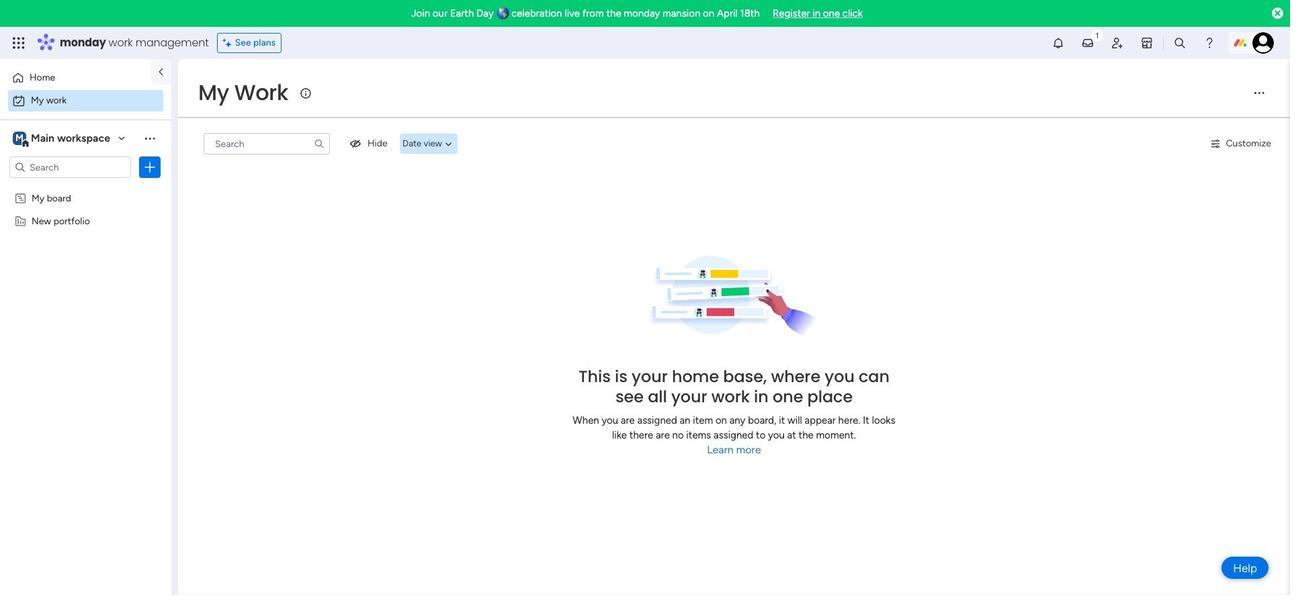 Task type: describe. For each thing, give the bounding box(es) containing it.
see plans image
[[223, 36, 235, 50]]

2 vertical spatial option
[[0, 186, 171, 189]]

Search in workspace field
[[28, 160, 112, 175]]

options image
[[143, 161, 157, 174]]

update feed image
[[1082, 36, 1095, 50]]

0 vertical spatial option
[[8, 67, 143, 89]]

invite members image
[[1111, 36, 1125, 50]]

notifications image
[[1052, 36, 1066, 50]]

1 vertical spatial option
[[8, 90, 163, 112]]



Task type: vqa. For each thing, say whether or not it's contained in the screenshot.
select product image
yes



Task type: locate. For each thing, give the bounding box(es) containing it.
workspace image
[[13, 131, 26, 146]]

1 image
[[1092, 28, 1104, 43]]

welcome to my work feature image image
[[649, 256, 819, 338]]

search everything image
[[1174, 36, 1187, 50]]

search image
[[314, 138, 325, 149]]

jacob simon image
[[1253, 32, 1275, 54]]

workspace options image
[[143, 132, 157, 145]]

monday marketplace image
[[1141, 36, 1154, 50]]

workspace selection element
[[13, 130, 112, 148]]

list box
[[0, 184, 171, 414]]

select product image
[[12, 36, 26, 50]]

help image
[[1203, 36, 1217, 50]]

option
[[8, 67, 143, 89], [8, 90, 163, 112], [0, 186, 171, 189]]

menu image
[[1253, 86, 1267, 99]]

Filter dashboard by text search field
[[204, 133, 330, 155]]

None search field
[[204, 133, 330, 155]]



